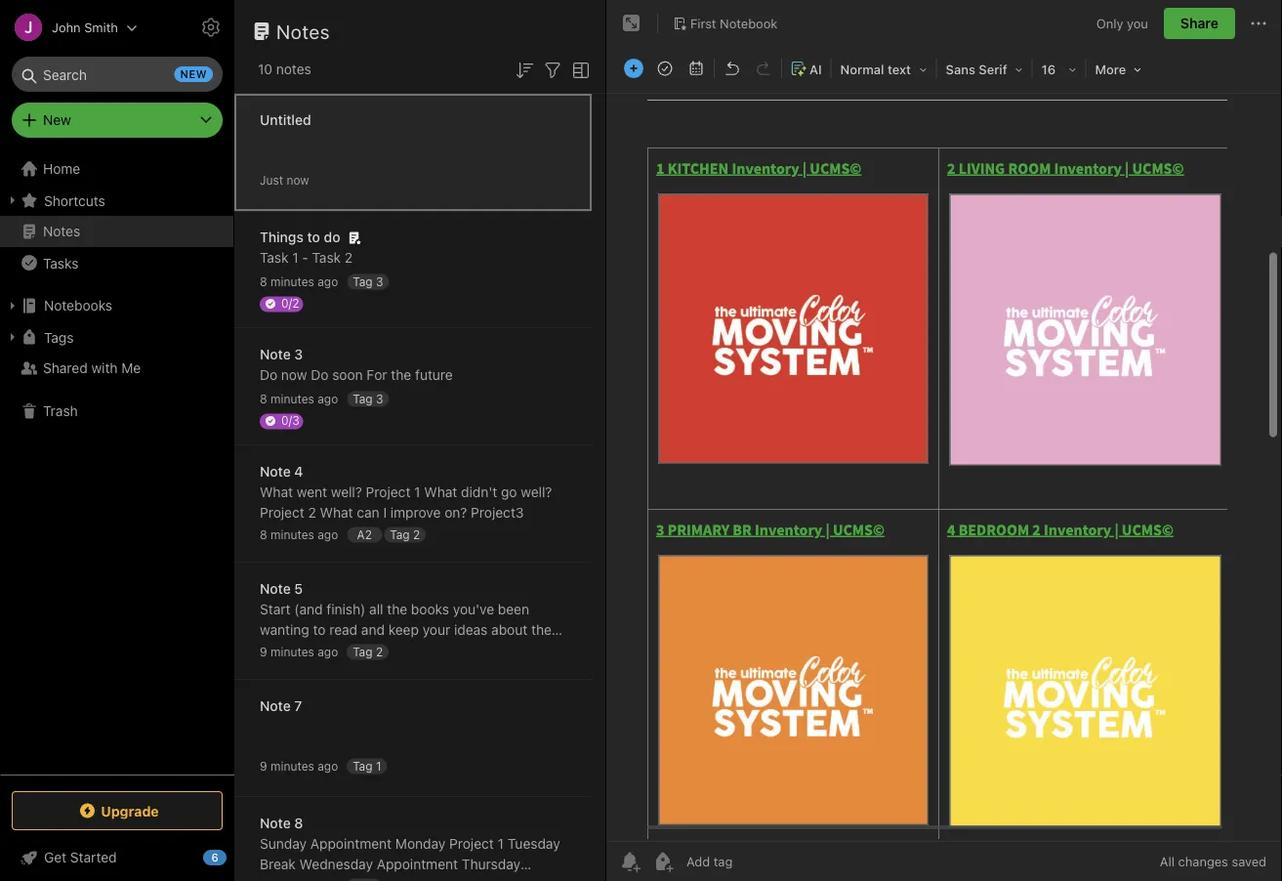 Task type: vqa. For each thing, say whether or not it's contained in the screenshot.
Just now
yes



Task type: describe. For each thing, give the bounding box(es) containing it.
take
[[299, 663, 326, 679]]

3 8 minutes ago from the top
[[260, 528, 338, 542]]

me
[[121, 360, 141, 376]]

note for note 4
[[260, 464, 291, 480]]

Sort options field
[[513, 57, 536, 82]]

improve
[[391, 505, 441, 521]]

notebooks
[[44, 297, 112, 314]]

calendar event image
[[683, 55, 710, 82]]

1 ago from the top
[[318, 275, 338, 289]]

you're
[[401, 642, 440, 658]]

finish)
[[327, 601, 366, 617]]

8 up sunday
[[294, 815, 303, 831]]

sans serif
[[946, 62, 1008, 77]]

4 ago from the top
[[318, 645, 338, 659]]

ai button
[[785, 55, 829, 83]]

note for note 7
[[260, 698, 291, 714]]

only you
[[1097, 16, 1149, 31]]

trash
[[43, 403, 78, 419]]

project3
[[471, 505, 524, 521]]

2 ago from the top
[[318, 392, 338, 406]]

all changes saved
[[1161, 854, 1267, 869]]

in
[[278, 642, 289, 658]]

shortcuts button
[[0, 185, 233, 216]]

them
[[531, 622, 564, 638]]

just
[[260, 173, 283, 187]]

View options field
[[565, 57, 593, 82]]

with
[[91, 360, 118, 376]]

-
[[302, 250, 309, 266]]

task image
[[652, 55, 679, 82]]

tags button
[[0, 321, 233, 353]]

wanting
[[260, 622, 309, 638]]

home
[[43, 161, 80, 177]]

more actions image
[[1248, 12, 1271, 35]]

Note Editor text field
[[607, 94, 1283, 841]]

add filters image
[[541, 58, 565, 82]]

your
[[423, 622, 451, 638]]

normal
[[841, 62, 885, 77]]

notes link
[[0, 216, 233, 247]]

sans
[[946, 62, 976, 77]]

shortcuts
[[44, 192, 105, 208]]

ideas
[[454, 622, 488, 638]]

task 1 - task 2
[[260, 250, 353, 266]]

shared
[[43, 360, 88, 376]]

tip:
[[361, 642, 385, 658]]

Search text field
[[25, 57, 209, 92]]

notes
[[276, 61, 311, 77]]

i
[[383, 505, 387, 521]]

what went well? project 1 what didn't go well? project 2 what can i improve on? project3
[[260, 484, 552, 521]]

physical
[[506, 642, 557, 658]]

Font family field
[[939, 55, 1030, 83]]

Help and Learning task checklist field
[[0, 842, 234, 873]]

tuesday
[[508, 836, 560, 852]]

read
[[329, 622, 358, 638]]

monday
[[396, 836, 446, 852]]

tasks
[[43, 255, 79, 271]]

shared with me
[[43, 360, 141, 376]]

2 minutes from the top
[[271, 392, 314, 406]]

to inside start (and finish) all the books you've been wanting to read and keep your ideas about them all in one place. tip: if you're reading a physical book, take pictu...
[[313, 622, 326, 638]]

1 minutes from the top
[[271, 275, 314, 289]]

went
[[297, 484, 327, 500]]

tag 3 for for
[[353, 392, 383, 405]]

start (and finish) all the books you've been wanting to read and keep your ideas about them all in one place. tip: if you're reading a physical book, take pictu...
[[260, 601, 564, 679]]

settings image
[[199, 16, 223, 39]]

now for do
[[281, 367, 307, 383]]

note 3
[[260, 346, 303, 362]]

note for note 8
[[260, 815, 291, 831]]

shared with me link
[[0, 353, 233, 384]]

note 8
[[260, 815, 303, 831]]

upgrade button
[[12, 791, 223, 830]]

note for note 3
[[260, 346, 291, 362]]

2 do from the left
[[311, 367, 329, 383]]

0/3
[[281, 414, 300, 427]]

expand notebooks image
[[5, 298, 21, 314]]

pictu...
[[329, 663, 373, 679]]

you've
[[453, 601, 494, 617]]

if
[[389, 642, 397, 658]]

things to do
[[260, 229, 340, 245]]

undo image
[[719, 55, 746, 82]]

been
[[498, 601, 530, 617]]

2 left if
[[376, 645, 383, 658]]

on?
[[445, 505, 467, 521]]

all
[[1161, 854, 1175, 869]]

Account field
[[0, 8, 138, 47]]

for
[[367, 367, 387, 383]]

1 vertical spatial appointment
[[377, 856, 458, 872]]

new
[[43, 112, 71, 128]]

do now do soon for the future
[[260, 367, 453, 383]]

More actions field
[[1248, 8, 1271, 39]]

(and
[[294, 601, 323, 617]]

Insert field
[[619, 55, 649, 82]]

note 7
[[260, 698, 302, 714]]

started
[[70, 849, 117, 866]]

just now
[[260, 173, 309, 187]]

new
[[180, 68, 207, 81]]

0 vertical spatial break
[[260, 856, 296, 872]]

5 ago from the top
[[318, 760, 338, 773]]

note for note 5
[[260, 581, 291, 597]]

4 minutes from the top
[[271, 645, 314, 659]]

8 down things
[[260, 275, 267, 289]]

tasks button
[[0, 247, 233, 278]]

book,
[[260, 663, 295, 679]]

john
[[52, 20, 81, 35]]

7
[[294, 698, 302, 714]]

Font size field
[[1035, 55, 1084, 83]]

expand note image
[[620, 12, 644, 35]]

0/2
[[281, 297, 299, 310]]

place.
[[320, 642, 358, 658]]

saturday
[[407, 877, 463, 881]]

4
[[294, 464, 303, 480]]

can
[[357, 505, 380, 521]]

first notebook
[[691, 16, 778, 30]]

smith
[[84, 20, 118, 35]]

1 inside what went well? project 1 what didn't go well? project 2 what can i improve on? project3
[[414, 484, 421, 500]]

3 minutes from the top
[[271, 528, 314, 542]]

ai
[[810, 62, 822, 77]]

9 minutes ago for tag 1
[[260, 760, 338, 773]]

things
[[260, 229, 304, 245]]

do
[[324, 229, 340, 245]]



Task type: locate. For each thing, give the bounding box(es) containing it.
Add filters field
[[541, 57, 565, 82]]

1 horizontal spatial all
[[369, 601, 383, 617]]

9
[[260, 645, 267, 659], [260, 760, 267, 773]]

well? right 'go' on the left
[[521, 484, 552, 500]]

note up start
[[260, 581, 291, 597]]

1 inside sunday appointment monday project 1 tuesday break wednesday appointment thursday project 2 friday task 3 saturday break
[[498, 836, 504, 852]]

More field
[[1089, 55, 1149, 83]]

tree
[[0, 153, 234, 774]]

do down note 3
[[260, 367, 278, 383]]

Add tag field
[[685, 853, 831, 870]]

do left soon
[[311, 367, 329, 383]]

2 right -
[[345, 250, 353, 266]]

more
[[1096, 62, 1127, 77]]

well? up the can
[[331, 484, 362, 500]]

add a reminder image
[[618, 850, 642, 873]]

5 note from the top
[[260, 815, 291, 831]]

task inside sunday appointment monday project 1 tuesday break wednesday appointment thursday project 2 friday task 3 saturday break
[[362, 877, 391, 881]]

notes up tasks
[[43, 223, 80, 239]]

2 well? from the left
[[521, 484, 552, 500]]

8 minutes ago
[[260, 275, 338, 289], [260, 392, 338, 406], [260, 528, 338, 542]]

tag 2 down improve
[[390, 528, 420, 541]]

first
[[691, 16, 717, 30]]

minutes down went
[[271, 528, 314, 542]]

note window element
[[607, 0, 1283, 881]]

project
[[366, 484, 411, 500], [260, 505, 305, 521], [449, 836, 494, 852], [260, 877, 305, 881]]

tags
[[44, 329, 74, 345]]

start
[[260, 601, 291, 617]]

note 4
[[260, 464, 303, 480]]

go
[[501, 484, 517, 500]]

8 minutes ago up 0/2
[[260, 275, 338, 289]]

ago down soon
[[318, 392, 338, 406]]

share button
[[1164, 8, 1236, 39]]

note
[[260, 346, 291, 362], [260, 464, 291, 480], [260, 581, 291, 597], [260, 698, 291, 714], [260, 815, 291, 831]]

break down sunday
[[260, 856, 296, 872]]

about
[[492, 622, 528, 638]]

2 note from the top
[[260, 464, 291, 480]]

note 5
[[260, 581, 303, 597]]

tag 2
[[390, 528, 420, 541], [353, 645, 383, 658]]

ago down task 1 - task 2
[[318, 275, 338, 289]]

8 up note 5 on the bottom of the page
[[260, 528, 267, 542]]

note left 4
[[260, 464, 291, 480]]

the inside start (and finish) all the books you've been wanting to read and keep your ideas about them all in one place. tip: if you're reading a physical book, take pictu...
[[387, 601, 408, 617]]

keep
[[389, 622, 419, 638]]

2 9 from the top
[[260, 760, 267, 773]]

appointment down monday at the bottom of the page
[[377, 856, 458, 872]]

0 vertical spatial appointment
[[310, 836, 392, 852]]

9 minutes ago up note 8
[[260, 760, 338, 773]]

future
[[415, 367, 453, 383]]

all left in
[[260, 642, 274, 658]]

0 horizontal spatial task
[[260, 250, 289, 266]]

1 9 from the top
[[260, 645, 267, 659]]

1 horizontal spatial break
[[467, 877, 503, 881]]

9 left in
[[260, 645, 267, 659]]

break
[[260, 856, 296, 872], [467, 877, 503, 881]]

2 down improve
[[413, 528, 420, 541]]

notebook
[[720, 16, 778, 30]]

what up on?
[[424, 484, 458, 500]]

now for just
[[287, 173, 309, 187]]

0 horizontal spatial do
[[260, 367, 278, 383]]

soon
[[332, 367, 363, 383]]

8
[[260, 275, 267, 289], [260, 392, 267, 406], [260, 528, 267, 542], [294, 815, 303, 831]]

task right friday
[[362, 877, 391, 881]]

1 horizontal spatial task
[[312, 250, 341, 266]]

9 up note 8
[[260, 760, 267, 773]]

8 down note 3
[[260, 392, 267, 406]]

note left 7
[[260, 698, 291, 714]]

books
[[411, 601, 449, 617]]

0 horizontal spatial tag 2
[[353, 645, 383, 658]]

new search field
[[25, 57, 213, 92]]

0 horizontal spatial break
[[260, 856, 296, 872]]

serif
[[979, 62, 1008, 77]]

now down note 3
[[281, 367, 307, 383]]

0 horizontal spatial well?
[[331, 484, 362, 500]]

the up the keep
[[387, 601, 408, 617]]

only
[[1097, 16, 1124, 31]]

1 horizontal spatial notes
[[276, 20, 330, 42]]

minutes up 0/2
[[271, 275, 314, 289]]

1 vertical spatial 9 minutes ago
[[260, 760, 338, 773]]

minutes
[[271, 275, 314, 289], [271, 392, 314, 406], [271, 528, 314, 542], [271, 645, 314, 659], [271, 760, 314, 773]]

what left the can
[[320, 505, 353, 521]]

2 down went
[[308, 505, 316, 521]]

16
[[1042, 62, 1056, 77]]

to
[[307, 229, 320, 245], [313, 622, 326, 638]]

3 ago from the top
[[318, 528, 338, 542]]

minutes up note 8
[[271, 760, 314, 773]]

0 horizontal spatial notes
[[43, 223, 80, 239]]

2 9 minutes ago from the top
[[260, 760, 338, 773]]

1 well? from the left
[[331, 484, 362, 500]]

1 vertical spatial notes
[[43, 223, 80, 239]]

3 note from the top
[[260, 581, 291, 597]]

a2
[[357, 528, 372, 541]]

break down thursday
[[467, 877, 503, 881]]

2 vertical spatial 8 minutes ago
[[260, 528, 338, 542]]

0 vertical spatial 9
[[260, 645, 267, 659]]

changes
[[1179, 854, 1229, 869]]

1 vertical spatial break
[[467, 877, 503, 881]]

saved
[[1232, 854, 1267, 869]]

1 do from the left
[[260, 367, 278, 383]]

note down 0/2
[[260, 346, 291, 362]]

task
[[260, 250, 289, 266], [312, 250, 341, 266], [362, 877, 391, 881]]

0 vertical spatial the
[[391, 367, 412, 383]]

9 minutes ago for tag 2
[[260, 645, 338, 659]]

you
[[1128, 16, 1149, 31]]

minutes up the 0/3
[[271, 392, 314, 406]]

1 horizontal spatial tag 2
[[390, 528, 420, 541]]

what down note 4 on the bottom left of page
[[260, 484, 293, 500]]

1 9 minutes ago from the top
[[260, 645, 338, 659]]

9 minutes ago up take
[[260, 645, 338, 659]]

3 inside sunday appointment monday project 1 tuesday break wednesday appointment thursday project 2 friday task 3 saturday break
[[395, 877, 403, 881]]

ago right one
[[318, 645, 338, 659]]

task down do
[[312, 250, 341, 266]]

expand tags image
[[5, 329, 21, 345]]

upgrade
[[101, 803, 159, 819]]

get started
[[44, 849, 117, 866]]

tag 3 for 2
[[353, 275, 383, 288]]

friday
[[320, 877, 359, 881]]

didn't
[[461, 484, 498, 500]]

ago
[[318, 275, 338, 289], [318, 392, 338, 406], [318, 528, 338, 542], [318, 645, 338, 659], [318, 760, 338, 773]]

1 horizontal spatial what
[[320, 505, 353, 521]]

tag 1
[[353, 759, 381, 773]]

0 vertical spatial tag 3
[[353, 275, 383, 288]]

1 8 minutes ago from the top
[[260, 275, 338, 289]]

and
[[361, 622, 385, 638]]

1 vertical spatial now
[[281, 367, 307, 383]]

2 left friday
[[308, 877, 316, 881]]

1 horizontal spatial do
[[311, 367, 329, 383]]

untitled
[[260, 112, 311, 128]]

Heading level field
[[834, 55, 935, 83]]

0 horizontal spatial what
[[260, 484, 293, 500]]

notebooks link
[[0, 290, 233, 321]]

8 minutes ago for now
[[260, 392, 338, 406]]

4 note from the top
[[260, 698, 291, 714]]

tag
[[353, 275, 373, 288], [353, 392, 373, 405], [390, 528, 410, 541], [353, 645, 373, 658], [353, 759, 373, 773]]

1 vertical spatial 8 minutes ago
[[260, 392, 338, 406]]

the right for
[[391, 367, 412, 383]]

0 horizontal spatial all
[[260, 642, 274, 658]]

1 note from the top
[[260, 346, 291, 362]]

the
[[391, 367, 412, 383], [387, 601, 408, 617]]

project down sunday
[[260, 877, 305, 881]]

to down (and
[[313, 622, 326, 638]]

tree containing home
[[0, 153, 234, 774]]

1 vertical spatial the
[[387, 601, 408, 617]]

2 horizontal spatial task
[[362, 877, 391, 881]]

first notebook button
[[666, 10, 785, 37]]

0 vertical spatial to
[[307, 229, 320, 245]]

what
[[260, 484, 293, 500], [424, 484, 458, 500], [320, 505, 353, 521]]

1 vertical spatial tag 2
[[353, 645, 383, 658]]

8 minutes ago up the 0/3
[[260, 392, 338, 406]]

8 minutes ago down went
[[260, 528, 338, 542]]

normal text
[[841, 62, 911, 77]]

2 tag 3 from the top
[[353, 392, 383, 405]]

9 for tag 1
[[260, 760, 267, 773]]

notes
[[276, 20, 330, 42], [43, 223, 80, 239]]

2 8 minutes ago from the top
[[260, 392, 338, 406]]

5 minutes from the top
[[271, 760, 314, 773]]

1 vertical spatial all
[[260, 642, 274, 658]]

one
[[292, 642, 316, 658]]

notes up notes
[[276, 20, 330, 42]]

trash link
[[0, 396, 233, 427]]

sunday
[[260, 836, 307, 852]]

2 inside sunday appointment monday project 1 tuesday break wednesday appointment thursday project 2 friday task 3 saturday break
[[308, 877, 316, 881]]

9 for tag 2
[[260, 645, 267, 659]]

8 minutes ago for 1
[[260, 275, 338, 289]]

to left do
[[307, 229, 320, 245]]

click to collapse image
[[227, 845, 242, 869]]

a
[[495, 642, 502, 658]]

1 vertical spatial tag 3
[[353, 392, 383, 405]]

project up the i
[[366, 484, 411, 500]]

note up sunday
[[260, 815, 291, 831]]

task down things
[[260, 250, 289, 266]]

get
[[44, 849, 67, 866]]

all up and
[[369, 601, 383, 617]]

0 vertical spatial notes
[[276, 20, 330, 42]]

2 horizontal spatial what
[[424, 484, 458, 500]]

home link
[[0, 153, 234, 185]]

wednesday
[[300, 856, 373, 872]]

2 inside what went well? project 1 what didn't go well? project 2 what can i improve on? project3
[[308, 505, 316, 521]]

share
[[1181, 15, 1219, 31]]

ago left tag 1
[[318, 760, 338, 773]]

1 vertical spatial 9
[[260, 760, 267, 773]]

reading
[[444, 642, 491, 658]]

new button
[[12, 103, 223, 138]]

thursday
[[462, 856, 521, 872]]

0 vertical spatial now
[[287, 173, 309, 187]]

1 vertical spatial to
[[313, 622, 326, 638]]

project down went
[[260, 505, 305, 521]]

appointment up wednesday
[[310, 836, 392, 852]]

1 tag 3 from the top
[[353, 275, 383, 288]]

now right just
[[287, 173, 309, 187]]

add tag image
[[652, 850, 675, 873]]

ago left a2
[[318, 528, 338, 542]]

1 horizontal spatial well?
[[521, 484, 552, 500]]

minutes down wanting
[[271, 645, 314, 659]]

0 vertical spatial tag 2
[[390, 528, 420, 541]]

0 vertical spatial 8 minutes ago
[[260, 275, 338, 289]]

project up thursday
[[449, 836, 494, 852]]

0 vertical spatial all
[[369, 601, 383, 617]]

tag 2 down and
[[353, 645, 383, 658]]

6
[[211, 851, 218, 864]]

0 vertical spatial 9 minutes ago
[[260, 645, 338, 659]]



